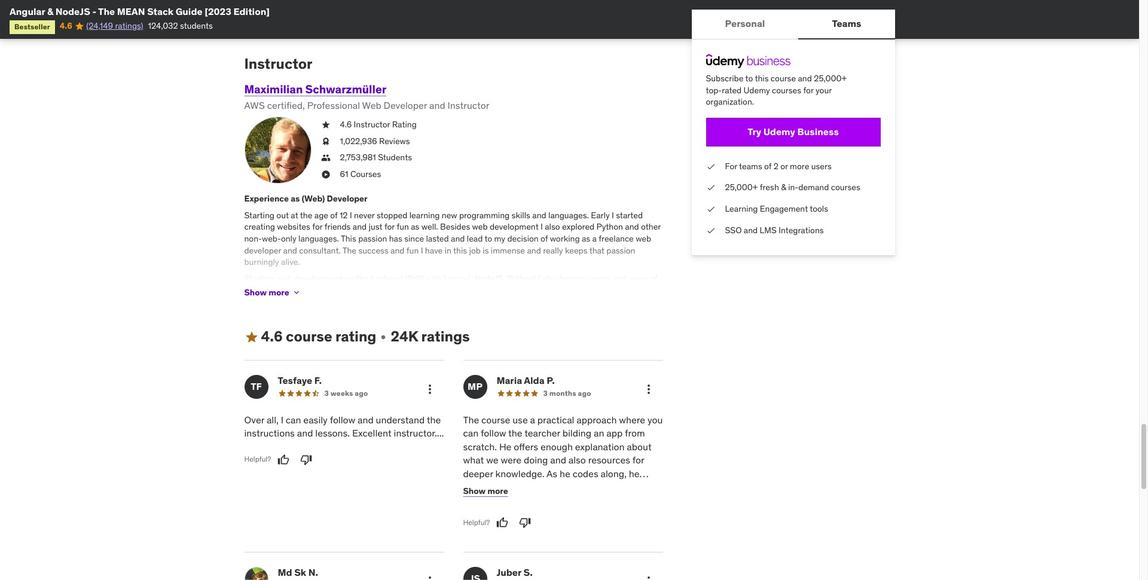 Task type: describe. For each thing, give the bounding box(es) containing it.
alive.
[[281, 257, 300, 267]]

n.
[[309, 566, 318, 578]]

xsmall image for 61 courses
[[321, 169, 331, 180]]

on
[[628, 481, 638, 493]]

can inside "over all, i can easily follow and understand the instructions and lessons.  excellent instructor...."
[[286, 414, 301, 426]]

like
[[423, 285, 436, 296]]

a up the worlds
[[244, 285, 249, 296]]

4.6 for 4.6 course rating
[[261, 327, 283, 346]]

codes
[[573, 468, 599, 479]]

professional
[[307, 99, 360, 111]]

out
[[277, 210, 289, 221]]

found
[[527, 494, 551, 506]]

great
[[554, 494, 576, 506]]

integrations
[[779, 225, 824, 235]]

a left the 'lot'
[[538, 285, 542, 296]]

the down "developer,"
[[606, 521, 620, 533]]

new
[[442, 210, 457, 221]]

for teams of 2 or more users
[[725, 161, 832, 172]]

courses
[[350, 169, 381, 179]]

the down on
[[621, 494, 635, 506]]

0 horizontal spatial from
[[584, 521, 604, 533]]

some
[[520, 481, 543, 493]]

ago for follow
[[355, 389, 368, 398]]

additional actions for review by maria alda p. image
[[642, 382, 656, 397]]

for inside the course use a practical approach where you can follow the tearcher bilding an app from scratch. he offers enough explanation about what we were doing and also resources for deeper knowledge. as he codes along, he encountered some errors that he fixes on screen which i found great as part of the learning process. as a front end developer, i really enjoyed having a view from the server side.
[[633, 454, 645, 466]]

0 vertical spatial the
[[98, 5, 115, 17]]

i left have
[[421, 245, 423, 256]]

understand
[[376, 414, 425, 426]]

ago for approach
[[578, 389, 591, 398]]

enjoyed
[[488, 521, 522, 533]]

use
[[513, 414, 528, 426]]

(24,149 ratings)
[[86, 21, 143, 31]]

1 horizontal spatial he
[[593, 481, 603, 493]]

1 horizontal spatial or
[[781, 161, 788, 172]]

tesfaye
[[278, 374, 312, 386]]

working
[[550, 233, 580, 244]]

the down use
[[509, 427, 523, 439]]

experience
[[244, 193, 289, 204]]

i up server at right
[[647, 508, 649, 520]]

the course use a practical approach where you can follow the tearcher bilding an app from scratch. he offers enough explanation about what we were doing and also resources for deeper knowledge. as he codes along, he encountered some errors that he fixes on screen which i found great as part of the learning process. as a front end developer, i really enjoyed having a view from the server side.
[[463, 414, 663, 546]]

0 horizontal spatial web
[[277, 273, 292, 284]]

0 vertical spatial web
[[472, 222, 488, 232]]

developer inside maximilian schwarzmüller aws certified, professional web developer and instructor
[[384, 99, 427, 111]]

knowledge.
[[496, 468, 545, 479]]

12
[[340, 210, 348, 221]]

i right python)
[[538, 273, 541, 284]]

excellent
[[352, 427, 392, 439]]

ratings)
[[115, 21, 143, 31]]

try udemy business
[[748, 126, 839, 138]]

0 vertical spatial show more button
[[244, 281, 301, 305]]

(web)
[[302, 193, 325, 204]]

of left 12
[[330, 210, 338, 221]]

top‑rated
[[706, 85, 742, 95]]

certified,
[[267, 99, 305, 111]]

0 horizontal spatial instructor
[[244, 55, 313, 73]]

0 horizontal spatial show
[[244, 287, 267, 298]]

1 vertical spatial in
[[529, 285, 536, 296]]

to inside experience as (web) developer starting out at the age of 12 i never stopped learning new programming skills and languages. early i started creating websites for friends and just for fun as well. besides web development i also explored python and other non-web-only languages. this passion has since lasted and lead to my decision of working as a freelance web developer and consultant. the success and fun i have in this job is immense and really keeps that passion burningly alive. starting web development on the backend (php with laravel, nodejs, python) i also became more and more of a frontend developer using modern frameworks like react, angular or vuejs in a lot of projects. i love both worlds nowadays!
[[485, 233, 492, 244]]

programming
[[459, 210, 510, 221]]

1 vertical spatial fun
[[407, 245, 419, 256]]

enough
[[541, 441, 573, 453]]

f.
[[314, 374, 322, 386]]

i up python
[[612, 210, 614, 221]]

lasted
[[426, 233, 449, 244]]

25,000+ inside subscribe to this course and 25,000+ top‑rated udemy courses for your organization.
[[814, 73, 847, 84]]

teams
[[739, 161, 763, 172]]

aws
[[244, 99, 265, 111]]

0 horizontal spatial developer
[[244, 245, 281, 256]]

lead
[[467, 233, 483, 244]]

scratch.
[[463, 441, 497, 453]]

early
[[591, 210, 610, 221]]

helpful? for mark review by tesfaye f. as helpful image
[[244, 455, 271, 464]]

what
[[463, 454, 484, 466]]

more down deeper
[[488, 485, 508, 496]]

this inside experience as (web) developer starting out at the age of 12 i never stopped learning new programming skills and languages. early i started creating websites for friends and just for fun as well. besides web development i also explored python and other non-web-only languages. this passion has since lasted and lead to my decision of working as a freelance web developer and consultant. the success and fun i have in this job is immense and really keeps that passion burningly alive. starting web development on the backend (php with laravel, nodejs, python) i also became more and more of a frontend developer using modern frameworks like react, angular or vuejs in a lot of projects. i love both worlds nowadays!
[[453, 245, 467, 256]]

angular & nodejs - the mean stack guide [2023 edition]
[[10, 5, 270, 17]]

nowadays!
[[271, 297, 310, 307]]

medium image
[[244, 330, 259, 344]]

started
[[616, 210, 643, 221]]

i right 12
[[350, 210, 352, 221]]

using
[[324, 285, 344, 296]]

the inside the course use a practical approach where you can follow the tearcher bilding an app from scratch. he offers enough explanation about what we were doing and also resources for deeper knowledge. as he codes along, he encountered some errors that he fixes on screen which i found great as part of the learning process. as a front end developer, i really enjoyed having a view from the server side.
[[463, 414, 479, 426]]

0 vertical spatial passion
[[358, 233, 387, 244]]

0 horizontal spatial in
[[445, 245, 452, 256]]

demand
[[799, 182, 829, 193]]

xsmall image for 4.6
[[321, 119, 331, 131]]

along,
[[601, 468, 627, 479]]

i love
[[600, 285, 619, 296]]

backend
[[371, 273, 403, 284]]

udemy business image
[[706, 54, 791, 68]]

course inside subscribe to this course and 25,000+ top‑rated udemy courses for your organization.
[[771, 73, 796, 84]]

tesfaye f.
[[278, 374, 322, 386]]

a right use
[[530, 414, 535, 426]]

my
[[494, 233, 506, 244]]

24k ratings
[[391, 327, 470, 346]]

can inside the course use a practical approach where you can follow the tearcher bilding an app from scratch. he offers enough explanation about what we were doing and also resources for deeper knowledge. as he codes along, he encountered some errors that he fixes on screen which i found great as part of the learning process. as a front end developer, i really enjoyed having a view from the server side.
[[463, 427, 479, 439]]

process.
[[500, 508, 536, 520]]

0 vertical spatial from
[[625, 427, 645, 439]]

subscribe
[[706, 73, 744, 84]]

maximilian schwarzmüller image
[[244, 117, 311, 184]]

124,032
[[148, 21, 178, 31]]

a left view
[[555, 521, 560, 533]]

(php
[[405, 273, 424, 284]]

1 starting from the top
[[244, 210, 275, 221]]

additional actions for review by juber s. image
[[642, 574, 656, 580]]

md sk n.
[[278, 566, 318, 578]]

mark review by tesfaye f. as unhelpful image
[[300, 454, 312, 466]]

follow inside the course use a practical approach where you can follow the tearcher bilding an app from scratch. he offers enough explanation about what we were doing and also resources for deeper knowledge. as he codes along, he encountered some errors that he fixes on screen which i found great as part of the learning process. as a front end developer, i really enjoyed having a view from the server side.
[[481, 427, 506, 439]]

2 horizontal spatial he
[[629, 468, 640, 479]]

schwarzmüller
[[305, 82, 387, 96]]

all,
[[267, 414, 279, 426]]

learning engagement tools
[[725, 203, 829, 214]]

tf
[[251, 381, 262, 393]]

weeks
[[331, 389, 353, 398]]

0 vertical spatial show more
[[244, 287, 289, 298]]

users
[[812, 161, 832, 172]]

just
[[369, 222, 383, 232]]

61
[[340, 169, 348, 179]]

decision
[[508, 233, 539, 244]]

he
[[499, 441, 512, 453]]

other
[[641, 222, 661, 232]]

also inside the course use a practical approach where you can follow the tearcher bilding an app from scratch. he offers enough explanation about what we were doing and also resources for deeper knowledge. as he codes along, he encountered some errors that he fixes on screen which i found great as part of the learning process. as a front end developer, i really enjoyed having a view from the server side.
[[569, 454, 586, 466]]

learning
[[725, 203, 758, 214]]

more up i love
[[592, 273, 611, 284]]

screen
[[463, 494, 492, 506]]

4.6 course rating
[[261, 327, 377, 346]]

as inside the course use a practical approach where you can follow the tearcher bilding an app from scratch. he offers enough explanation about what we were doing and also resources for deeper knowledge. as he codes along, he encountered some errors that he fixes on screen which i found great as part of the learning process. as a front end developer, i really enjoyed having a view from the server side.
[[579, 494, 588, 506]]

websites
[[277, 222, 310, 232]]

non-
[[244, 233, 262, 244]]

languages.
[[549, 210, 589, 221]]

1 vertical spatial also
[[543, 273, 558, 284]]

edition]
[[234, 5, 270, 17]]

were
[[501, 454, 522, 466]]

0 vertical spatial fun
[[397, 222, 409, 232]]

1 horizontal spatial instructor
[[354, 119, 390, 130]]

this inside subscribe to this course and 25,000+ top‑rated udemy courses for your organization.
[[755, 73, 769, 84]]

end
[[582, 508, 598, 520]]

subscribe to this course and 25,000+ top‑rated udemy courses for your organization.
[[706, 73, 847, 107]]

xsmall image right frontend
[[292, 288, 301, 297]]

(24,149
[[86, 21, 113, 31]]

s.
[[524, 566, 533, 578]]

1 vertical spatial development
[[294, 273, 343, 284]]

and inside the course use a practical approach where you can follow the tearcher bilding an app from scratch. he offers enough explanation about what we were doing and also resources for deeper knowledge. as he codes along, he encountered some errors that he fixes on screen which i found great as part of the learning process. as a front end developer, i really enjoyed having a view from the server side.
[[550, 454, 566, 466]]

xsmall image for sso
[[706, 225, 716, 236]]

4.6 for 4.6
[[60, 21, 72, 31]]

that inside the course use a practical approach where you can follow the tearcher bilding an app from scratch. he offers enough explanation about what we were doing and also resources for deeper knowledge. as he codes along, he encountered some errors that he fixes on screen which i found great as part of the learning process. as a front end developer, i really enjoyed having a view from the server side.
[[573, 481, 590, 493]]

as up since
[[411, 222, 420, 232]]

mark review by maria alda p. as helpful image
[[497, 517, 509, 529]]

frontend
[[251, 285, 283, 296]]

learning inside the course use a practical approach where you can follow the tearcher bilding an app from scratch. he offers enough explanation about what we were doing and also resources for deeper knowledge. as he codes along, he encountered some errors that he fixes on screen which i found great as part of the learning process. as a front end developer, i really enjoyed having a view from the server side.
[[463, 508, 498, 520]]

course for 4.6 course rating
[[286, 327, 332, 346]]

xsmall image for 25,000+
[[706, 182, 716, 194]]

courses inside subscribe to this course and 25,000+ top‑rated udemy courses for your organization.
[[772, 85, 802, 95]]

p.
[[547, 374, 555, 386]]



Task type: vqa. For each thing, say whether or not it's contained in the screenshot.
whole to the right
no



Task type: locate. For each thing, give the bounding box(es) containing it.
have
[[425, 245, 443, 256]]

the inside "over all, i can easily follow and understand the instructions and lessons.  excellent instructor...."
[[427, 414, 441, 426]]

try udemy business link
[[706, 118, 881, 146]]

3 xsmall image from the top
[[321, 169, 331, 180]]

python)
[[507, 273, 536, 284]]

1 horizontal spatial in
[[529, 285, 536, 296]]

show more button down we
[[463, 479, 508, 503]]

4.6
[[60, 21, 72, 31], [340, 119, 352, 130], [261, 327, 283, 346]]

0 vertical spatial udemy
[[744, 85, 770, 95]]

2 vertical spatial course
[[482, 414, 510, 426]]

0 vertical spatial 25,000+
[[814, 73, 847, 84]]

for down about in the right bottom of the page
[[633, 454, 645, 466]]

follow
[[330, 414, 355, 426], [481, 427, 506, 439]]

a left front
[[551, 508, 557, 520]]

developer inside experience as (web) developer starting out at the age of 12 i never stopped learning new programming skills and languages. early i started creating websites for friends and just for fun as well. besides web development i also explored python and other non-web-only languages. this passion has since lasted and lead to my decision of working as a freelance web developer and consultant. the success and fun i have in this job is immense and really keeps that passion burningly alive. starting web development on the backend (php with laravel, nodejs, python) i also became more and more of a frontend developer using modern frameworks like react, angular or vuejs in a lot of projects. i love both worlds nowadays!
[[327, 193, 368, 204]]

1 vertical spatial &
[[781, 182, 787, 193]]

juber s.
[[497, 566, 533, 578]]

keeps
[[565, 245, 588, 256]]

developer up 12
[[327, 193, 368, 204]]

for left your
[[804, 85, 814, 95]]

starting
[[244, 210, 275, 221], [244, 273, 275, 284]]

2 starting from the top
[[244, 273, 275, 284]]

more up both
[[629, 273, 648, 284]]

he
[[560, 468, 571, 479], [629, 468, 640, 479], [593, 481, 603, 493]]

0 horizontal spatial follow
[[330, 414, 355, 426]]

1 horizontal spatial learning
[[463, 508, 498, 520]]

skills
[[512, 210, 531, 221]]

xsmall image left for
[[706, 161, 716, 173]]

xsmall image down professional
[[321, 119, 331, 131]]

0 horizontal spatial developer
[[327, 193, 368, 204]]

maria alda p.
[[497, 374, 555, 386]]

show
[[244, 287, 267, 298], [463, 485, 486, 496]]

or right the 2
[[781, 161, 788, 172]]

helpful? for mark review by maria alda p. as helpful icon
[[463, 518, 490, 527]]

xsmall image left 24k
[[379, 332, 389, 342]]

3 for f.
[[325, 389, 329, 398]]

nodejs
[[56, 5, 90, 17]]

0 horizontal spatial ago
[[355, 389, 368, 398]]

1 horizontal spatial helpful?
[[463, 518, 490, 527]]

follow inside "over all, i can easily follow and understand the instructions and lessons.  excellent instructor...."
[[330, 414, 355, 426]]

xsmall image for 2,753,981 students
[[321, 152, 331, 164]]

part
[[591, 494, 608, 506]]

2 vertical spatial the
[[463, 414, 479, 426]]

age
[[315, 210, 328, 221]]

1,022,936
[[340, 136, 377, 146]]

0 horizontal spatial to
[[485, 233, 492, 244]]

0 horizontal spatial can
[[286, 414, 301, 426]]

web
[[362, 99, 381, 111]]

0 horizontal spatial angular
[[10, 5, 45, 17]]

over all, i can easily follow and understand the instructions and lessons.  excellent instructor....
[[244, 414, 444, 439]]

personal
[[725, 18, 765, 30]]

experience as (web) developer starting out at the age of 12 i never stopped learning new programming skills and languages. early i started creating websites for friends and just for fun as well. besides web development i also explored python and other non-web-only languages. this passion has since lasted and lead to my decision of working as a freelance web developer and consultant. the success and fun i have in this job is immense and really keeps that passion burningly alive. starting web development on the backend (php with laravel, nodejs, python) i also became more and more of a frontend developer using modern frameworks like react, angular or vuejs in a lot of projects. i love both worlds nowadays!
[[244, 193, 661, 307]]

3 left the weeks
[[325, 389, 329, 398]]

courses left your
[[772, 85, 802, 95]]

success
[[359, 245, 389, 256]]

1 vertical spatial to
[[485, 233, 492, 244]]

0 horizontal spatial &
[[47, 5, 53, 17]]

only languages. this
[[281, 233, 356, 244]]

0 vertical spatial show
[[244, 287, 267, 298]]

0 vertical spatial development
[[490, 222, 539, 232]]

instructor inside maximilian schwarzmüller aws certified, professional web developer and instructor
[[448, 99, 490, 111]]

nodejs,
[[475, 273, 505, 284]]

deeper
[[463, 468, 493, 479]]

as up at
[[291, 193, 300, 204]]

xsmall image for 1,022,936 reviews
[[321, 136, 331, 147]]

sso
[[725, 225, 742, 235]]

tab list containing personal
[[692, 10, 895, 39]]

starting up frontend
[[244, 273, 275, 284]]

additional actions for review by md sk n. image
[[423, 574, 437, 580]]

0 horizontal spatial the
[[98, 5, 115, 17]]

ago right the weeks
[[355, 389, 368, 398]]

0 vertical spatial as
[[547, 468, 558, 479]]

show down burningly
[[244, 287, 267, 298]]

2 horizontal spatial course
[[771, 73, 796, 84]]

a down python
[[593, 233, 597, 244]]

1,022,936 reviews
[[340, 136, 410, 146]]

or inside experience as (web) developer starting out at the age of 12 i never stopped learning new programming skills and languages. early i started creating websites for friends and just for fun as well. besides web development i also explored python and other non-web-only languages. this passion has since lasted and lead to my decision of working as a freelance web developer and consultant. the success and fun i have in this job is immense and really keeps that passion burningly alive. starting web development on the backend (php with laravel, nodejs, python) i also became more and more of a frontend developer using modern frameworks like react, angular or vuejs in a lot of projects. i love both worlds nowadays!
[[495, 285, 502, 296]]

more down alive.
[[269, 287, 289, 298]]

that
[[590, 245, 605, 256], [573, 481, 590, 493]]

i left explored
[[541, 222, 543, 232]]

0 horizontal spatial show more
[[244, 287, 289, 298]]

1 xsmall image from the top
[[321, 136, 331, 147]]

1 3 from the left
[[325, 389, 329, 398]]

4.6 up 1,022,936
[[340, 119, 352, 130]]

1 vertical spatial helpful?
[[463, 518, 490, 527]]

0 vertical spatial course
[[771, 73, 796, 84]]

follow up he
[[481, 427, 506, 439]]

0 vertical spatial helpful?
[[244, 455, 271, 464]]

0 vertical spatial follow
[[330, 414, 355, 426]]

and inside maximilian schwarzmüller aws certified, professional web developer and instructor
[[430, 99, 446, 111]]

xsmall image left 2,753,981 on the top left of the page
[[321, 152, 331, 164]]

of left working
[[541, 233, 548, 244]]

became
[[560, 273, 590, 284]]

from down where
[[625, 427, 645, 439]]

1 horizontal spatial to
[[746, 73, 753, 84]]

angular down nodejs,
[[464, 285, 493, 296]]

as up end
[[579, 494, 588, 506]]

really down working
[[543, 245, 563, 256]]

0 horizontal spatial he
[[560, 468, 571, 479]]

1 horizontal spatial from
[[625, 427, 645, 439]]

0 horizontal spatial helpful?
[[244, 455, 271, 464]]

1 horizontal spatial show more
[[463, 485, 508, 496]]

helpful? up side.
[[463, 518, 490, 527]]

where
[[619, 414, 646, 426]]

for down stopped at the top
[[385, 222, 395, 232]]

1 vertical spatial udemy
[[764, 126, 796, 138]]

an
[[594, 427, 604, 439]]

stack
[[147, 5, 174, 17]]

0 horizontal spatial show more button
[[244, 281, 301, 305]]

i right all,
[[281, 414, 284, 426]]

1 horizontal spatial 25,000+
[[814, 73, 847, 84]]

approach
[[577, 414, 617, 426]]

lms
[[760, 225, 777, 235]]

helpful? left mark review by tesfaye f. as helpful image
[[244, 455, 271, 464]]

2 horizontal spatial 4.6
[[340, 119, 352, 130]]

1 vertical spatial starting
[[244, 273, 275, 284]]

0 horizontal spatial really
[[463, 521, 486, 533]]

fresh
[[760, 182, 779, 193]]

from down end
[[584, 521, 604, 533]]

fixes
[[606, 481, 625, 493]]

passion down "freelance"
[[607, 245, 636, 256]]

maximilian
[[244, 82, 303, 96]]

courses right demand
[[831, 182, 861, 193]]

of down fixes
[[610, 494, 619, 506]]

course inside the course use a practical approach where you can follow the tearcher bilding an app from scratch. he offers enough explanation about what we were doing and also resources for deeper knowledge. as he codes along, he encountered some errors that he fixes on screen which i found great as part of the learning process. as a front end developer, i really enjoyed having a view from the server side.
[[482, 414, 510, 426]]

-
[[92, 5, 96, 17]]

1 vertical spatial as
[[538, 508, 549, 520]]

on the
[[345, 273, 369, 284]]

0 horizontal spatial 4.6
[[60, 21, 72, 31]]

this down udemy business image
[[755, 73, 769, 84]]

you
[[648, 414, 663, 426]]

since
[[404, 233, 424, 244]]

alda
[[524, 374, 545, 386]]

i inside "over all, i can easily follow and understand the instructions and lessons.  excellent instructor...."
[[281, 414, 284, 426]]

0 horizontal spatial this
[[453, 245, 467, 256]]

25,000+ up your
[[814, 73, 847, 84]]

which
[[494, 494, 519, 506]]

course for the course use a practical approach where you can follow the tearcher bilding an app from scratch. he offers enough explanation about what we were doing and also resources for deeper knowledge. as he codes along, he encountered some errors that he fixes on screen which i found great as part of the learning process. as a front end developer, i really enjoyed having a view from the server side.
[[482, 414, 510, 426]]

2 horizontal spatial web
[[636, 233, 652, 244]]

1 horizontal spatial course
[[482, 414, 510, 426]]

the up instructor....
[[427, 414, 441, 426]]

maximilian schwarzmüller link
[[244, 82, 387, 96]]

development down skills
[[490, 222, 539, 232]]

1 horizontal spatial this
[[755, 73, 769, 84]]

4.6 right medium image
[[261, 327, 283, 346]]

web down alive.
[[277, 273, 292, 284]]

learning up "well."
[[410, 210, 440, 221]]

as up errors
[[547, 468, 558, 479]]

0 vertical spatial instructor
[[244, 55, 313, 73]]

tab list
[[692, 10, 895, 39]]

ago right months
[[578, 389, 591, 398]]

fun up has
[[397, 222, 409, 232]]

stopped
[[377, 210, 408, 221]]

0 vertical spatial that
[[590, 245, 605, 256]]

immense
[[491, 245, 525, 256]]

& left nodejs
[[47, 5, 53, 17]]

organization.
[[706, 96, 754, 107]]

business
[[798, 126, 839, 138]]

0 horizontal spatial courses
[[772, 85, 802, 95]]

reviews
[[379, 136, 410, 146]]

3 for alda
[[543, 389, 548, 398]]

xsmall image left sso
[[706, 225, 716, 236]]

1 horizontal spatial follow
[[481, 427, 506, 439]]

mark review by tesfaye f. as helpful image
[[278, 454, 290, 466]]

in right have
[[445, 245, 452, 256]]

for up only languages. this
[[312, 222, 323, 232]]

0 vertical spatial starting
[[244, 210, 275, 221]]

0 vertical spatial angular
[[10, 5, 45, 17]]

and inside subscribe to this course and 25,000+ top‑rated udemy courses for your organization.
[[798, 73, 812, 84]]

of inside the course use a practical approach where you can follow the tearcher bilding an app from scratch. he offers enough explanation about what we were doing and also resources for deeper knowledge. as he codes along, he encountered some errors that he fixes on screen which i found great as part of the learning process. as a front end developer, i really enjoyed having a view from the server side.
[[610, 494, 619, 506]]

1 horizontal spatial passion
[[607, 245, 636, 256]]

as down explored
[[582, 233, 591, 244]]

2 xsmall image from the top
[[321, 152, 331, 164]]

creating
[[244, 222, 275, 232]]

laravel,
[[444, 273, 473, 284]]

1 vertical spatial show
[[463, 485, 486, 496]]

really inside experience as (web) developer starting out at the age of 12 i never stopped learning new programming skills and languages. early i started creating websites for friends and just for fun as well. besides web development i also explored python and other non-web-only languages. this passion has since lasted and lead to my decision of working as a freelance web developer and consultant. the success and fun i have in this job is immense and really keeps that passion burningly alive. starting web development on the backend (php with laravel, nodejs, python) i also became more and more of a frontend developer using modern frameworks like react, angular or vuejs in a lot of projects. i love both worlds nowadays!
[[543, 245, 563, 256]]

0 vertical spatial xsmall image
[[321, 136, 331, 147]]

1 vertical spatial or
[[495, 285, 502, 296]]

1 horizontal spatial developer
[[384, 99, 427, 111]]

can right all,
[[286, 414, 301, 426]]

mark review by maria alda p. as unhelpful image
[[519, 517, 531, 529]]

xsmall image left fresh
[[706, 182, 716, 194]]

xsmall image left 1,022,936
[[321, 136, 331, 147]]

1 vertical spatial courses
[[831, 182, 861, 193]]

lot
[[544, 285, 554, 296]]

also up the codes
[[569, 454, 586, 466]]

the inside experience as (web) developer starting out at the age of 12 i never stopped learning new programming skills and languages. early i started creating websites for friends and just for fun as well. besides web development i also explored python and other non-web-only languages. this passion has since lasted and lead to my decision of working as a freelance web developer and consultant. the success and fun i have in this job is immense and really keeps that passion burningly alive. starting web development on the backend (php with laravel, nodejs, python) i also became more and more of a frontend developer using modern frameworks like react, angular or vuejs in a lot of projects. i love both worlds nowadays!
[[300, 210, 312, 221]]

a
[[593, 233, 597, 244], [244, 285, 249, 296], [538, 285, 542, 296], [530, 414, 535, 426], [551, 508, 557, 520], [555, 521, 560, 533]]

can up scratch.
[[463, 427, 479, 439]]

to inside subscribe to this course and 25,000+ top‑rated udemy courses for your organization.
[[746, 73, 753, 84]]

25,000+ fresh & in-demand courses
[[725, 182, 861, 193]]

4.6 for 4.6 instructor rating
[[340, 119, 352, 130]]

fun down since
[[407, 245, 419, 256]]

0 horizontal spatial passion
[[358, 233, 387, 244]]

1 horizontal spatial the
[[343, 245, 357, 256]]

that inside experience as (web) developer starting out at the age of 12 i never stopped learning new programming skills and languages. early i started creating websites for friends and just for fun as well. besides web development i also explored python and other non-web-only languages. this passion has since lasted and lead to my decision of working as a freelance web developer and consultant. the success and fun i have in this job is immense and really keeps that passion burningly alive. starting web development on the backend (php with laravel, nodejs, python) i also became more and more of a frontend developer using modern frameworks like react, angular or vuejs in a lot of projects. i love both worlds nowadays!
[[590, 245, 605, 256]]

mean
[[117, 5, 145, 17]]

2 vertical spatial instructor
[[354, 119, 390, 130]]

also up working
[[545, 222, 560, 232]]

xsmall image
[[321, 119, 331, 131], [706, 161, 716, 173], [706, 182, 716, 194], [706, 203, 716, 215], [706, 225, 716, 236], [292, 288, 301, 297], [379, 332, 389, 342]]

udemy right try
[[764, 126, 796, 138]]

udemy inside "link"
[[764, 126, 796, 138]]

is
[[483, 245, 489, 256]]

1 vertical spatial developer
[[285, 285, 322, 296]]

ratings
[[421, 327, 470, 346]]

additional actions for review by tesfaye f. image
[[423, 382, 437, 397]]

passion
[[358, 233, 387, 244], [607, 245, 636, 256]]

2 ago from the left
[[578, 389, 591, 398]]

web down the programming
[[472, 222, 488, 232]]

2,753,981
[[340, 152, 376, 163]]

learning inside experience as (web) developer starting out at the age of 12 i never stopped learning new programming skills and languages. early i started creating websites for friends and just for fun as well. besides web development i also explored python and other non-web-only languages. this passion has since lasted and lead to my decision of working as a freelance web developer and consultant. the success and fun i have in this job is immense and really keeps that passion burningly alive. starting web development on the backend (php with laravel, nodejs, python) i also became more and more of a frontend developer using modern frameworks like react, angular or vuejs in a lot of projects. i love both worlds nowadays!
[[410, 210, 440, 221]]

projects.
[[565, 285, 598, 296]]

development up using
[[294, 273, 343, 284]]

1 vertical spatial show more button
[[463, 479, 508, 503]]

2 3 from the left
[[543, 389, 548, 398]]

starting up creating
[[244, 210, 275, 221]]

0 vertical spatial also
[[545, 222, 560, 232]]

of down other
[[650, 273, 658, 284]]

1 vertical spatial web
[[636, 233, 652, 244]]

i up process.
[[522, 494, 524, 506]]

1 vertical spatial the
[[343, 245, 357, 256]]

xsmall image for learning
[[706, 203, 716, 215]]

i
[[350, 210, 352, 221], [612, 210, 614, 221], [541, 222, 543, 232], [421, 245, 423, 256], [538, 273, 541, 284], [281, 414, 284, 426], [522, 494, 524, 506], [647, 508, 649, 520]]

udemy inside subscribe to this course and 25,000+ top‑rated udemy courses for your organization.
[[744, 85, 770, 95]]

25,000+
[[814, 73, 847, 84], [725, 182, 758, 193]]

1 vertical spatial from
[[584, 521, 604, 533]]

this left job in the top of the page
[[453, 245, 467, 256]]

maximilian schwarzmüller aws certified, professional web developer and instructor
[[244, 82, 490, 111]]

he up on
[[629, 468, 640, 479]]

he up part
[[593, 481, 603, 493]]

to down udemy business image
[[746, 73, 753, 84]]

show more down burningly
[[244, 287, 289, 298]]

months
[[550, 389, 576, 398]]

show more down deeper
[[463, 485, 508, 496]]

in
[[445, 245, 452, 256], [529, 285, 536, 296]]

show more button down burningly
[[244, 281, 301, 305]]

as
[[291, 193, 300, 204], [411, 222, 420, 232], [582, 233, 591, 244], [579, 494, 588, 506]]

also up the 'lot'
[[543, 273, 558, 284]]

1 vertical spatial xsmall image
[[321, 152, 331, 164]]

that right keeps
[[590, 245, 605, 256]]

2 vertical spatial also
[[569, 454, 586, 466]]

2,753,981 students
[[340, 152, 412, 163]]

with
[[426, 273, 442, 284]]

web-
[[262, 233, 281, 244]]

angular
[[10, 5, 45, 17], [464, 285, 493, 296]]

developer up 'rating'
[[384, 99, 427, 111]]

about
[[627, 441, 652, 453]]

0 vertical spatial developer
[[384, 99, 427, 111]]

1 vertical spatial 25,000+
[[725, 182, 758, 193]]

show down deeper
[[463, 485, 486, 496]]

developer up burningly
[[244, 245, 281, 256]]

1 vertical spatial show more
[[463, 485, 508, 496]]

this
[[755, 73, 769, 84], [453, 245, 467, 256]]

side.
[[463, 534, 483, 546]]

or down nodejs,
[[495, 285, 502, 296]]

web down other
[[636, 233, 652, 244]]

1 horizontal spatial 4.6
[[261, 327, 283, 346]]

4.6 down nodejs
[[60, 21, 72, 31]]

0 horizontal spatial 25,000+
[[725, 182, 758, 193]]

0 vertical spatial 4.6
[[60, 21, 72, 31]]

the inside experience as (web) developer starting out at the age of 12 i never stopped learning new programming skills and languages. early i started creating websites for friends and just for fun as well. besides web development i also explored python and other non-web-only languages. this passion has since lasted and lead to my decision of working as a freelance web developer and consultant. the success and fun i have in this job is immense and really keeps that passion burningly alive. starting web development on the backend (php with laravel, nodejs, python) i also became more and more of a frontend developer using modern frameworks like react, angular or vuejs in a lot of projects. i love both worlds nowadays!
[[343, 245, 357, 256]]

students
[[378, 152, 412, 163]]

1 vertical spatial developer
[[327, 193, 368, 204]]

1 vertical spatial course
[[286, 327, 332, 346]]

xsmall image
[[321, 136, 331, 147], [321, 152, 331, 164], [321, 169, 331, 180]]

1 horizontal spatial show more button
[[463, 479, 508, 503]]

of right the 'lot'
[[556, 285, 563, 296]]

from
[[625, 427, 645, 439], [584, 521, 604, 533]]

xsmall image left 61
[[321, 169, 331, 180]]

job
[[469, 245, 481, 256]]

really inside the course use a practical approach where you can follow the tearcher bilding an app from scratch. he offers enough explanation about what we were doing and also resources for deeper knowledge. as he codes along, he encountered some errors that he fixes on screen which i found great as part of the learning process. as a front end developer, i really enjoyed having a view from the server side.
[[463, 521, 486, 533]]

of left the 2
[[765, 161, 772, 172]]

& left in-
[[781, 182, 787, 193]]

1 horizontal spatial 3
[[543, 389, 548, 398]]

worlds
[[244, 297, 269, 307]]

the up scratch.
[[463, 414, 479, 426]]

1 ago from the left
[[355, 389, 368, 398]]

course down nowadays!
[[286, 327, 332, 346]]

0 horizontal spatial learning
[[410, 210, 440, 221]]

xsmall image for for
[[706, 161, 716, 173]]

to left my
[[485, 233, 492, 244]]

for inside subscribe to this course and 25,000+ top‑rated udemy courses for your organization.
[[804, 85, 814, 95]]

2 horizontal spatial the
[[463, 414, 479, 426]]

the right at
[[300, 210, 312, 221]]

2 vertical spatial web
[[277, 273, 292, 284]]

0 vertical spatial really
[[543, 245, 563, 256]]

1 horizontal spatial courses
[[831, 182, 861, 193]]

your
[[816, 85, 832, 95]]

the left 'success' on the left of page
[[343, 245, 357, 256]]

angular inside experience as (web) developer starting out at the age of 12 i never stopped learning new programming skills and languages. early i started creating websites for friends and just for fun as well. besides web development i also explored python and other non-web-only languages. this passion has since lasted and lead to my decision of working as a freelance web developer and consultant. the success and fun i have in this job is immense and really keeps that passion burningly alive. starting web development on the backend (php with laravel, nodejs, python) i also became more and more of a frontend developer using modern frameworks like react, angular or vuejs in a lot of projects. i love both worlds nowadays!
[[464, 285, 493, 296]]

of
[[765, 161, 772, 172], [330, 210, 338, 221], [541, 233, 548, 244], [650, 273, 658, 284], [556, 285, 563, 296], [610, 494, 619, 506]]

1 horizontal spatial development
[[490, 222, 539, 232]]

0 vertical spatial can
[[286, 414, 301, 426]]

the
[[98, 5, 115, 17], [343, 245, 357, 256], [463, 414, 479, 426]]

0 vertical spatial this
[[755, 73, 769, 84]]

at
[[291, 210, 298, 221]]

more left 'users'
[[790, 161, 810, 172]]



